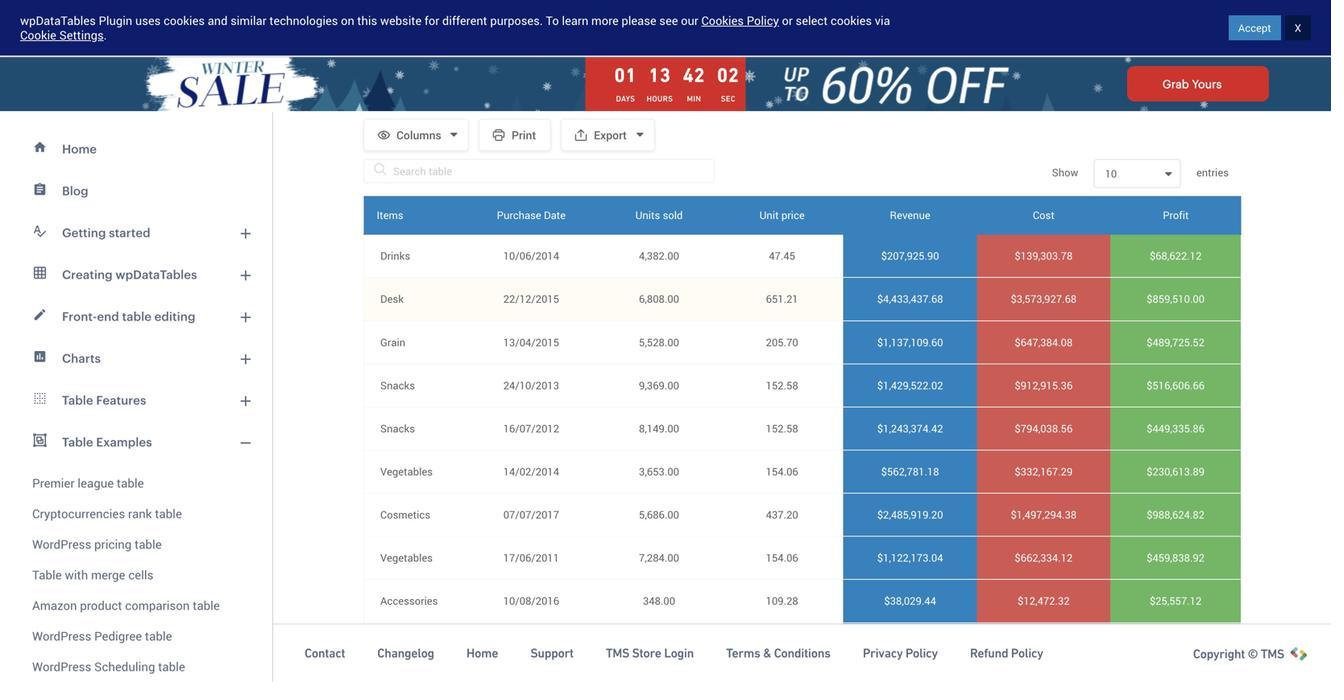 Task type: vqa. For each thing, say whether or not it's contained in the screenshot.
'Creating' associated with Creating tables showing data from CSV files
no



Task type: describe. For each thing, give the bounding box(es) containing it.
wordpress for wordpress pricing table
[[32, 536, 91, 553]]

891,088.80
[[1021, 637, 1073, 652]]

cost: activate to sort column ascending element
[[977, 196, 1111, 235]]

price
[[782, 208, 805, 223]]

learn
[[562, 12, 589, 29]]

table for table with merge cells
[[32, 567, 62, 583]]

editing
[[154, 309, 195, 324]]

accept
[[1238, 21, 1271, 35]]

1 horizontal spatial tms
[[1261, 647, 1285, 662]]

504,255.30
[[1153, 637, 1205, 652]]

wordpress scheduling table
[[32, 659, 185, 675]]

revenue
[[890, 208, 931, 223]]

purposes.
[[490, 12, 543, 29]]

1 cookies from the left
[[164, 12, 205, 29]]

154.06 for 7,284.00
[[766, 551, 798, 565]]

1,395,344.10
[[883, 637, 943, 652]]

152.58 for 1,243,374.42
[[766, 421, 798, 436]]

3,653.00
[[639, 465, 679, 479]]

policy inside wpdatatables plugin uses cookies and similar technologies on this website for different purposes. to learn more please see our cookies policy or select cookies via cookie settings .
[[747, 12, 779, 29]]

cells
[[128, 567, 154, 583]]

38,029.44
[[890, 594, 936, 609]]

contact
[[305, 646, 345, 661]]

16/07/2012
[[503, 421, 559, 436]]

snacks for 24/10/2013
[[380, 378, 415, 393]]

cryptocurrencies
[[32, 506, 125, 522]]

07/07/2017
[[503, 508, 559, 522]]

front-end table editing link
[[10, 296, 263, 338]]

table right website
[[432, 21, 467, 40]]

getting
[[62, 226, 106, 240]]

table examples link
[[10, 421, 263, 463]]

table for wordpress pedigree table
[[145, 628, 172, 645]]

unit price
[[760, 208, 805, 223]]

wordpress pricing table
[[32, 536, 162, 553]]

refund policy
[[970, 646, 1043, 661]]

662,334.12
[[1021, 551, 1073, 565]]

product
[[80, 598, 122, 614]]

109.28
[[766, 594, 798, 609]]

export button
[[561, 119, 655, 151]]

amazon
[[32, 598, 77, 614]]

22/12/2015
[[503, 292, 559, 306]]

yours
[[1192, 77, 1222, 90]]

vegetables for 17/06/2011
[[380, 551, 433, 565]]

items
[[377, 208, 404, 223]]

table for table examples
[[62, 435, 93, 449]]

10/08/2016
[[503, 594, 559, 609]]

get
[[1212, 20, 1229, 36]]

getting started link
[[10, 212, 263, 254]]

table examples
[[62, 435, 152, 449]]

purchase date
[[497, 208, 566, 223]]

9,369.00
[[639, 378, 679, 393]]

1 vertical spatial home
[[467, 646, 498, 661]]

copyright © tms
[[1193, 647, 1285, 662]]

select
[[796, 12, 828, 29]]

profit: activate to sort column ascending element
[[1111, 196, 1241, 235]]

table for table features
[[62, 393, 93, 407]]

started
[[1232, 20, 1270, 36]]

unit
[[760, 208, 779, 223]]

drinks
[[380, 249, 410, 263]]

5,528.00
[[639, 335, 679, 350]]

wordpress pedigree table
[[32, 628, 172, 645]]

1,429,522.02
[[883, 378, 943, 393]]

cookies
[[701, 12, 744, 29]]

table features link
[[10, 380, 263, 421]]

privacy
[[863, 646, 903, 661]]

13/04/2015
[[503, 335, 559, 350]]

table for front-end table editing
[[122, 309, 151, 324]]

table for wordpress scheduling table
[[158, 659, 185, 675]]

449,335.86
[[1153, 421, 1205, 436]]

table for wordpress pricing table
[[135, 536, 162, 553]]

on
[[341, 12, 354, 29]]

wordpress for wordpress pedigree table
[[32, 628, 91, 645]]

6,808.00
[[639, 292, 679, 306]]

revenue: activate to sort column ascending element
[[844, 196, 977, 235]]

table for premier league table
[[117, 475, 144, 492]]

&
[[763, 646, 771, 661]]

vegetables for 14/02/2014
[[380, 465, 433, 479]]

table inside amazon product comparison table link
[[193, 598, 220, 614]]

Search form search field
[[339, 17, 879, 39]]

0 vertical spatial home link
[[10, 128, 263, 170]]

different
[[442, 12, 487, 29]]

cryptocurrencies rank table link
[[10, 499, 263, 529]]

516,606.66
[[1153, 378, 1205, 393]]

this
[[357, 12, 377, 29]]

refund
[[970, 646, 1008, 661]]

charts
[[505, 21, 550, 40]]

437.20
[[766, 508, 798, 522]]

47.45
[[769, 249, 795, 263]]

rank
[[128, 506, 152, 522]]

42
[[683, 64, 705, 86]]

amazon product comparison table link
[[10, 591, 263, 621]]

columns
[[396, 127, 441, 143]]

cookie settings button
[[20, 27, 104, 43]]

10/06/2014
[[503, 249, 559, 263]]

154.06 for 3,653.00
[[766, 465, 798, 479]]

348.00
[[643, 594, 675, 609]]

our
[[681, 12, 699, 29]]

policy for privacy policy
[[906, 646, 938, 661]]

13
[[649, 64, 671, 86]]

privacy policy link
[[863, 646, 938, 662]]

3,573,927.68
[[1017, 292, 1077, 306]]

Search table search field
[[363, 159, 715, 183]]

snacks for 31/08/2013
[[380, 637, 415, 652]]

or
[[782, 12, 793, 29]]

14/02/2014
[[503, 465, 559, 479]]

1 horizontal spatial wpdatatables
[[116, 268, 197, 282]]



Task type: locate. For each thing, give the bounding box(es) containing it.
1,243,374.42
[[883, 421, 943, 436]]

grab
[[1163, 77, 1189, 90]]

hours
[[647, 94, 673, 104]]

1 horizontal spatial home
[[467, 646, 498, 661]]

get started link
[[1166, 9, 1315, 48]]

1 vertical spatial with
[[65, 567, 88, 583]]

table for cryptocurrencies rank table
[[155, 506, 182, 522]]

uses
[[135, 12, 161, 29]]

wpdatatables left .
[[20, 12, 96, 29]]

table right rank on the left bottom of the page
[[155, 506, 182, 522]]

wpdatatables - tables and charts manager wordpress plugin image
[[16, 14, 170, 43]]

1,137,109.60
[[883, 335, 943, 350]]

10 button
[[1105, 160, 1170, 188]]

2 vertical spatial 152.58
[[766, 637, 798, 652]]

table
[[62, 393, 93, 407], [62, 435, 93, 449], [32, 567, 62, 583]]

1 vegetables from the top
[[380, 465, 433, 479]]

x
[[1295, 21, 1301, 35]]

1 vertical spatial 152.58
[[766, 421, 798, 436]]

wordpress down cryptocurrencies
[[32, 536, 91, 553]]

charts
[[62, 351, 101, 365]]

0 vertical spatial home
[[62, 142, 97, 156]]

1 horizontal spatial policy
[[906, 646, 938, 661]]

0 horizontal spatial cookies
[[164, 12, 205, 29]]

accept button
[[1229, 15, 1281, 40]]

0 horizontal spatial policy
[[747, 12, 779, 29]]

0 vertical spatial table
[[62, 393, 93, 407]]

647,384.08
[[1021, 335, 1073, 350]]

policy right refund at the right of the page
[[1011, 646, 1043, 661]]

charts link
[[10, 338, 263, 380]]

8,149.00
[[639, 421, 679, 436]]

2 wordpress from the top
[[32, 628, 91, 645]]

sec
[[721, 94, 736, 104]]

7,284.00
[[639, 551, 679, 565]]

cookies left via
[[831, 12, 872, 29]]

table up cryptocurrencies rank table link
[[117, 475, 144, 492]]

premier league table link
[[10, 463, 263, 499]]

policy right the privacy
[[906, 646, 938, 661]]

0 vertical spatial wpdatatables
[[20, 12, 96, 29]]

0 vertical spatial 154.06
[[766, 465, 798, 479]]

1 horizontal spatial home link
[[467, 646, 498, 662]]

examples
[[96, 435, 152, 449]]

1 vertical spatial table
[[62, 435, 93, 449]]

794,038.56
[[1021, 421, 1073, 436]]

3 snacks from the top
[[380, 637, 415, 652]]

premier
[[32, 475, 75, 492]]

0 vertical spatial snacks
[[380, 378, 415, 393]]

wordpress scheduling table link
[[10, 652, 263, 683]]

0 horizontal spatial home
[[62, 142, 97, 156]]

2 vegetables from the top
[[380, 551, 433, 565]]

12,472.32
[[1024, 594, 1070, 609]]

table inside premier league table link
[[117, 475, 144, 492]]

cost
[[1033, 208, 1055, 223]]

tms store login
[[606, 646, 694, 661]]

1 154.06 from the top
[[766, 465, 798, 479]]

table inside cryptocurrencies rank table link
[[155, 506, 182, 522]]

489,725.52
[[1153, 335, 1205, 350]]

policy for refund policy
[[1011, 646, 1043, 661]]

table
[[432, 21, 467, 40], [122, 309, 151, 324], [117, 475, 144, 492], [155, 506, 182, 522], [135, 536, 162, 553], [193, 598, 220, 614], [145, 628, 172, 645], [158, 659, 185, 675]]

units
[[635, 208, 660, 223]]

table up 'cells'
[[135, 536, 162, 553]]

end
[[97, 309, 119, 324]]

139,303.78
[[1021, 249, 1073, 263]]

wordpress down the amazon
[[32, 628, 91, 645]]

154.06 up 109.28
[[766, 551, 798, 565]]

table up the amazon
[[32, 567, 62, 583]]

152.58 for 1,429,522.02
[[766, 378, 798, 393]]

table with merge cells
[[32, 567, 154, 583]]

wpdatatables
[[20, 12, 96, 29], [116, 268, 197, 282]]

home
[[62, 142, 97, 156], [467, 646, 498, 661]]

policy left or
[[747, 12, 779, 29]]

blog link
[[10, 170, 263, 212]]

cookies left the and
[[164, 12, 205, 29]]

home link left 31/08/2013
[[467, 646, 498, 662]]

started
[[109, 226, 150, 240]]

contact link
[[305, 646, 345, 662]]

1 wordpress from the top
[[32, 536, 91, 553]]

tms left the store
[[606, 646, 629, 661]]

table inside wordpress pedigree table link
[[145, 628, 172, 645]]

see
[[659, 12, 678, 29]]

2 vertical spatial snacks
[[380, 637, 415, 652]]

table down wordpress pedigree table link
[[158, 659, 185, 675]]

vegetables up cosmetics
[[380, 465, 433, 479]]

2 154.06 from the top
[[766, 551, 798, 565]]

accessories
[[380, 594, 438, 609]]

copyright
[[1193, 647, 1245, 662]]

tms inside tms store login link
[[606, 646, 629, 661]]

purchase date: activate to sort column ascending element
[[465, 196, 597, 235]]

min
[[687, 94, 701, 104]]

snacks for 16/07/2012
[[380, 421, 415, 436]]

table down comparison
[[145, 628, 172, 645]]

grab yours link
[[1127, 66, 1269, 102]]

1 152.58 from the top
[[766, 378, 798, 393]]

amazon product comparison table
[[32, 598, 220, 614]]

wordpress pricing table link
[[10, 529, 263, 560]]

0 horizontal spatial with
[[65, 567, 88, 583]]

2,485,919.20
[[883, 508, 943, 522]]

1 vertical spatial home link
[[467, 646, 498, 662]]

table inside wordpress pricing table link
[[135, 536, 162, 553]]

similar
[[231, 12, 267, 29]]

wordpress pedigree table link
[[10, 621, 263, 652]]

tms right the © on the bottom right
[[1261, 647, 1285, 662]]

tms store login link
[[606, 646, 694, 662]]

2 vertical spatial wordpress
[[32, 659, 91, 675]]

pedigree
[[94, 628, 142, 645]]

comparison
[[125, 598, 190, 614]]

2 horizontal spatial policy
[[1011, 646, 1043, 661]]

wordpress inside 'link'
[[32, 659, 91, 675]]

table down the charts on the bottom of page
[[62, 393, 93, 407]]

3 wordpress from the top
[[32, 659, 91, 675]]

home left 31/08/2013
[[467, 646, 498, 661]]

with left charts
[[471, 21, 501, 40]]

1 vertical spatial wpdatatables
[[116, 268, 197, 282]]

1 vertical spatial snacks
[[380, 421, 415, 436]]

1 horizontal spatial cookies
[[831, 12, 872, 29]]

wordpress for wordpress scheduling table
[[32, 659, 91, 675]]

getting started
[[62, 226, 150, 240]]

vegetables
[[380, 465, 433, 479], [380, 551, 433, 565]]

154.06 up 437.20
[[766, 465, 798, 479]]

table up premier league table
[[62, 435, 93, 449]]

2 snacks from the top
[[380, 421, 415, 436]]

table right comparison
[[193, 598, 220, 614]]

scheduling
[[94, 659, 155, 675]]

home link up blog
[[10, 128, 263, 170]]

support link
[[531, 646, 574, 662]]

units sold
[[635, 208, 683, 223]]

1 vertical spatial vegetables
[[380, 551, 433, 565]]

wordpress down the "wordpress pedigree table"
[[32, 659, 91, 675]]

please
[[622, 12, 656, 29]]

to
[[546, 12, 559, 29]]

creating wpdatatables
[[62, 268, 197, 282]]

0 vertical spatial vegetables
[[380, 465, 433, 479]]

cookies policy link
[[701, 12, 779, 29]]

2 152.58 from the top
[[766, 421, 798, 436]]

205.70
[[766, 335, 798, 350]]

3 152.58 from the top
[[766, 637, 798, 652]]

2 cookies from the left
[[831, 12, 872, 29]]

0 horizontal spatial tms
[[606, 646, 629, 661]]

0 horizontal spatial wpdatatables
[[20, 12, 96, 29]]

tms
[[606, 646, 629, 661], [1261, 647, 1285, 662]]

332,167.29
[[1021, 465, 1073, 479]]

and
[[208, 12, 228, 29]]

table inside front-end table editing link
[[122, 309, 151, 324]]

17/06/2011
[[503, 551, 559, 565]]

0 horizontal spatial home link
[[10, 128, 263, 170]]

0 vertical spatial 152.58
[[766, 378, 798, 393]]

unit price: activate to sort column ascending element
[[721, 196, 844, 235]]

2 vertical spatial table
[[32, 567, 62, 583]]

settings
[[59, 27, 104, 43]]

5,686.00
[[639, 508, 679, 522]]

wpdatatables inside wpdatatables plugin uses cookies and similar technologies on this website for different purposes. to learn more please see our cookies policy or select cookies via cookie settings .
[[20, 12, 96, 29]]

1 vertical spatial 154.06
[[766, 551, 798, 565]]

cosmetics
[[380, 508, 430, 522]]

988,624.82
[[1153, 508, 1205, 522]]

units sold: activate to sort column ascending element
[[597, 196, 721, 235]]

1 snacks from the top
[[380, 378, 415, 393]]

1,497,294.38
[[1017, 508, 1077, 522]]

home up blog
[[62, 142, 97, 156]]

table inside wordpress scheduling table 'link'
[[158, 659, 185, 675]]

statistics
[[363, 21, 428, 40]]

1 vertical spatial wordpress
[[32, 628, 91, 645]]

policy
[[747, 12, 779, 29], [906, 646, 938, 661], [1011, 646, 1043, 661]]

show
[[1052, 165, 1081, 180]]

cookie
[[20, 27, 56, 43]]

152.58
[[766, 378, 798, 393], [766, 421, 798, 436], [766, 637, 798, 652]]

0 vertical spatial with
[[471, 21, 501, 40]]

league
[[78, 475, 114, 492]]

0 vertical spatial wordpress
[[32, 536, 91, 553]]

912,915.36
[[1021, 378, 1073, 393]]

with left merge
[[65, 567, 88, 583]]

website
[[380, 12, 422, 29]]

152.58 for 1,395,344.10
[[766, 637, 798, 652]]

items: activate to sort column ascending element
[[364, 196, 465, 235]]

front-end table editing
[[62, 309, 195, 324]]

table right end
[[122, 309, 151, 324]]

1 horizontal spatial with
[[471, 21, 501, 40]]

wpdatatables up editing
[[116, 268, 197, 282]]

154.06
[[766, 465, 798, 479], [766, 551, 798, 565]]

vegetables down cosmetics
[[380, 551, 433, 565]]



